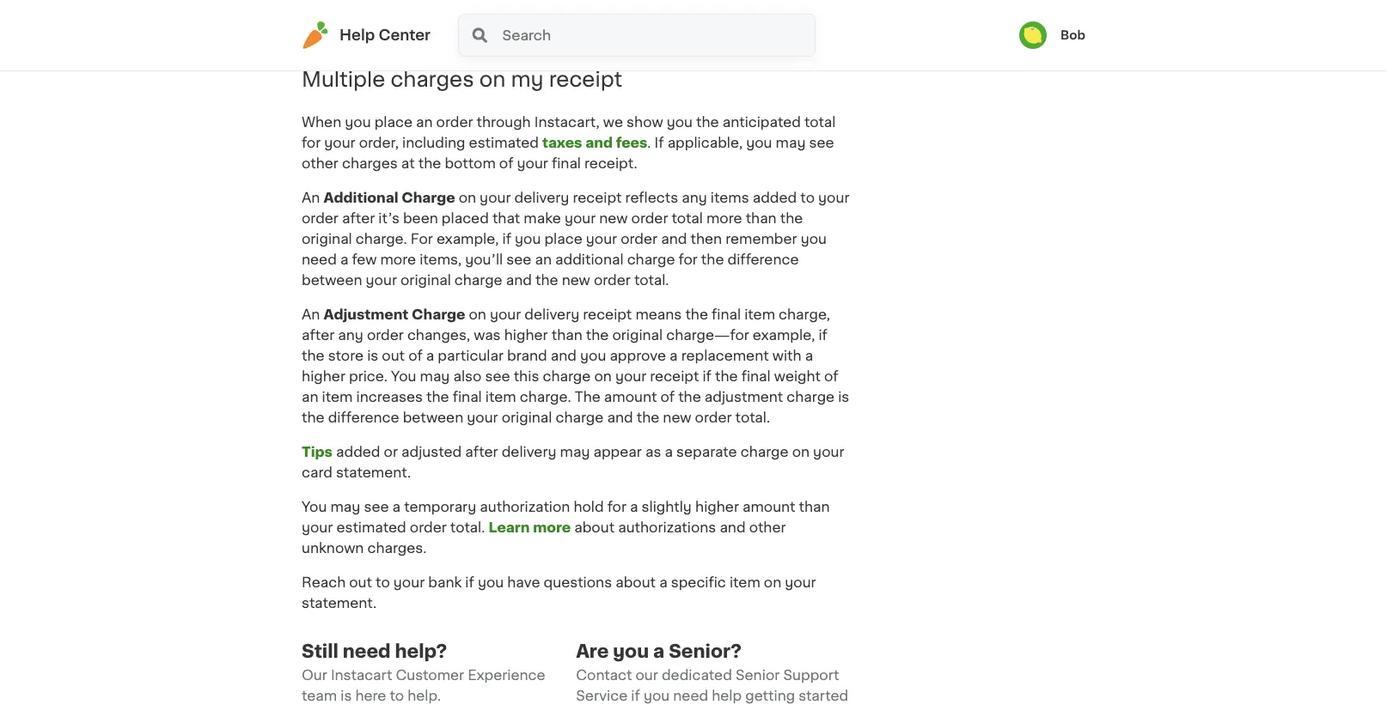 Task type: vqa. For each thing, say whether or not it's contained in the screenshot.
"Separate"
yes



Task type: describe. For each thing, give the bounding box(es) containing it.
learn more link
[[489, 521, 571, 534]]

items
[[711, 191, 749, 204]]

specific
[[671, 576, 726, 589]]

brand
[[507, 349, 547, 362]]

questions
[[544, 576, 612, 589]]

order inside you may see a temporary authorization hold for a slightly higher amount than your estimated order total.
[[410, 521, 447, 534]]

charge. inside on your delivery receipt means the final item charge, after any order changes, was higher than the original charge—for example, if the store is out of a particular brand and you approve a replacement with a higher price. you may also see this charge on your receipt if the final weight of an item increases the final item charge. the amount of the adjustment charge is the difference between your original charge and the new order total.
[[520, 390, 571, 404]]

an for an adjustment charge
[[302, 307, 320, 321]]

added inside on your delivery receipt reflects any items added to your order after it's been placed that make your new order total more than the original charge. for example, if you place your order and then remember you need a few more items, you'll see an additional charge for the difference between your original charge and the new order total.
[[753, 191, 797, 204]]

make
[[524, 211, 561, 225]]

on your delivery receipt reflects any items added to your order after it's been placed that make your new order total more than the original charge. for example, if you place your order and then remember you need a few more items, you'll see an additional charge for the difference between your original charge and the new order total.
[[302, 191, 849, 287]]

help.
[[408, 689, 441, 703]]

temporary
[[404, 500, 476, 514]]

customer
[[396, 668, 464, 682]]

original up few
[[302, 232, 352, 246]]

a up charges.
[[392, 500, 401, 514]]

tips
[[302, 445, 333, 459]]

the up charge—for
[[685, 307, 708, 321]]

on up the
[[594, 369, 612, 383]]

the inside . if applicable, you may see other charges at the bottom of your final receipt.
[[418, 156, 441, 170]]

anticipated
[[723, 115, 801, 129]]

and left then
[[661, 232, 687, 246]]

charge,
[[779, 307, 830, 321]]

of down approve at the left of the page
[[660, 390, 675, 404]]

store
[[328, 349, 364, 362]]

support
[[783, 668, 839, 682]]

reach out to your bank if you have questions about a specific item on your statement.
[[302, 576, 816, 610]]

learn more about missing refunds and same-day refunds link
[[302, 29, 716, 43]]

service
[[576, 689, 628, 703]]

tips link
[[302, 445, 333, 459]]

it's
[[378, 211, 399, 225]]

learn more about missing refunds and same-day refunds
[[302, 29, 716, 43]]

delivery for than
[[525, 307, 579, 321]]

adjusted
[[401, 445, 462, 459]]

receipt down approve at the left of the page
[[650, 369, 699, 383]]

day
[[629, 29, 656, 43]]

1 vertical spatial new
[[562, 273, 590, 287]]

if down charge,
[[818, 328, 827, 342]]

may inside . if applicable, you may see other charges at the bottom of your final receipt.
[[776, 136, 806, 149]]

on inside on your delivery receipt reflects any items added to your order after it's been placed that make your new order total more than the original charge. for example, if you place your order and then remember you need a few more items, you'll see an additional charge for the difference between your original charge and the new order total.
[[459, 191, 476, 204]]

0 vertical spatial charges
[[391, 69, 474, 89]]

example, inside on your delivery receipt reflects any items added to your order after it's been placed that make your new order total more than the original charge. for example, if you place your order and then remember you need a few more items, you'll see an additional charge for the difference between your original charge and the new order total.
[[437, 232, 499, 246]]

a inside the added or adjusted after delivery may appear as a separate charge on your card statement.
[[665, 445, 673, 459]]

the down replacement
[[715, 369, 738, 383]]

added inside the added or adjusted after delivery may appear as a separate charge on your card statement.
[[336, 445, 380, 459]]

1 refunds from the left
[[493, 29, 549, 43]]

more down for
[[380, 252, 416, 266]]

see inside . if applicable, you may see other charges at the bottom of your final receipt.
[[809, 136, 834, 149]]

an adjustment charge
[[302, 307, 465, 321]]

here
[[355, 689, 386, 703]]

taxes
[[542, 136, 582, 149]]

0 horizontal spatial higher
[[302, 369, 345, 383]]

charge up the
[[543, 369, 591, 383]]

new inside on your delivery receipt means the final item charge, after any order changes, was higher than the original charge—for example, if the store is out of a particular brand and you approve a replacement with a higher price. you may also see this charge on your receipt if the final weight of an item increases the final item charge. the amount of the adjustment charge is the difference between your original charge and the new order total.
[[663, 411, 691, 424]]

we
[[603, 115, 623, 129]]

charge. inside on your delivery receipt reflects any items added to your order after it's been placed that make your new order total more than the original charge. for example, if you place your order and then remember you need a few more items, you'll see an additional charge for the difference between your original charge and the new order total.
[[356, 232, 407, 246]]

still
[[302, 642, 338, 660]]

still need help? our instacart customer experience team is here to help.
[[302, 642, 545, 703]]

the down then
[[701, 252, 724, 266]]

the up the 'remember' in the right of the page
[[780, 211, 803, 225]]

order inside when you place an order through instacart, we show you the anticipated total for your order, including estimated
[[436, 115, 473, 129]]

charge down weight
[[787, 390, 835, 404]]

need inside still need help? our instacart customer experience team is here to help.
[[343, 642, 391, 660]]

and up the appear
[[607, 411, 633, 424]]

your inside when you place an order through instacart, we show you the anticipated total for your order, including estimated
[[324, 136, 355, 149]]

bob link
[[1019, 21, 1085, 49]]

show
[[627, 115, 663, 129]]

of inside . if applicable, you may see other charges at the bottom of your final receipt.
[[499, 156, 513, 170]]

1 horizontal spatial new
[[599, 211, 628, 225]]

experience
[[468, 668, 545, 682]]

you right the 'remember' in the right of the page
[[801, 232, 827, 246]]

applicable,
[[667, 136, 743, 149]]

adjustment
[[324, 307, 409, 321]]

statement. inside reach out to your bank if you have questions about a specific item on your statement.
[[302, 596, 377, 610]]

for inside you may see a temporary authorization hold for a slightly higher amount than your estimated order total.
[[607, 500, 626, 514]]

may inside the added or adjusted after delivery may appear as a separate charge on your card statement.
[[560, 445, 590, 459]]

the up tips
[[302, 411, 324, 424]]

final down also
[[453, 390, 482, 404]]

. if applicable, you may see other charges at the bottom of your final receipt.
[[302, 136, 834, 170]]

bank
[[428, 576, 462, 589]]

you up order,
[[345, 115, 371, 129]]

been
[[403, 211, 438, 225]]

see inside on your delivery receipt means the final item charge, after any order changes, was higher than the original charge—for example, if the store is out of a particular brand and you approve a replacement with a higher price. you may also see this charge on your receipt if the final weight of an item increases the final item charge. the amount of the adjustment charge is the difference between your original charge and the new order total.
[[485, 369, 510, 383]]

of down 'changes,'
[[408, 349, 423, 362]]

is inside still need help? our instacart customer experience team is here to help.
[[341, 689, 352, 703]]

you inside on your delivery receipt means the final item charge, after any order changes, was higher than the original charge—for example, if the store is out of a particular brand and you approve a replacement with a higher price. you may also see this charge on your receipt if the final weight of an item increases the final item charge. the amount of the adjustment charge is the difference between your original charge and the new order total.
[[391, 369, 416, 383]]

center
[[378, 28, 431, 43]]

.
[[647, 136, 651, 149]]

the
[[575, 390, 601, 404]]

are
[[576, 642, 609, 660]]

out inside on your delivery receipt means the final item charge, after any order changes, was higher than the original charge—for example, if the store is out of a particular brand and you approve a replacement with a higher price. you may also see this charge on your receipt if the final weight of an item increases the final item charge. the amount of the adjustment charge is the difference between your original charge and the new order total.
[[382, 349, 405, 362]]

between inside on your delivery receipt means the final item charge, after any order changes, was higher than the original charge—for example, if the store is out of a particular brand and you approve a replacement with a higher price. you may also see this charge on your receipt if the final weight of an item increases the final item charge. the amount of the adjustment charge is the difference between your original charge and the new order total.
[[403, 411, 463, 424]]

1 horizontal spatial is
[[367, 349, 378, 362]]

item down this
[[485, 390, 516, 404]]

for inside on your delivery receipt reflects any items added to your order after it's been placed that make your new order total more than the original charge. for example, if you place your order and then remember you need a few more items, you'll see an additional charge for the difference between your original charge and the new order total.
[[679, 252, 698, 266]]

for inside when you place an order through instacart, we show you the anticipated total for your order, including estimated
[[302, 136, 321, 149]]

receipt.
[[584, 156, 637, 170]]

taxes and fees
[[542, 136, 647, 149]]

help center
[[339, 28, 431, 43]]

2 refunds from the left
[[659, 29, 716, 43]]

total inside on your delivery receipt reflects any items added to your order after it's been placed that make your new order total more than the original charge. for example, if you place your order and then remember you need a few more items, you'll see an additional charge for the difference between your original charge and the new order total.
[[672, 211, 703, 225]]

same-
[[583, 29, 629, 43]]

taxes and fees link
[[542, 136, 647, 149]]

any inside on your delivery receipt means the final item charge, after any order changes, was higher than the original charge—for example, if the store is out of a particular brand and you approve a replacement with a higher price. you may also see this charge on your receipt if the final weight of an item increases the final item charge. the amount of the adjustment charge is the difference between your original charge and the new order total.
[[338, 328, 363, 342]]

contact
[[576, 668, 632, 682]]

when
[[302, 115, 341, 129]]

to inside still need help? our instacart customer experience team is here to help.
[[390, 689, 404, 703]]

our
[[636, 668, 658, 682]]

receipt left means
[[583, 307, 632, 321]]

the left 'store'
[[302, 349, 324, 362]]

estimated inside you may see a temporary authorization hold for a slightly higher amount than your estimated order total.
[[336, 521, 406, 534]]

appear
[[593, 445, 642, 459]]

item left charge,
[[744, 307, 775, 321]]

on inside the added or adjusted after delivery may appear as a separate charge on your card statement.
[[792, 445, 810, 459]]

with
[[772, 349, 801, 362]]

weight
[[774, 369, 821, 383]]

receipt inside on your delivery receipt reflects any items added to your order after it's been placed that make your new order total more than the original charge. for example, if you place your order and then remember you need a few more items, you'll see an additional charge for the difference between your original charge and the new order total.
[[573, 191, 622, 204]]

total. inside on your delivery receipt reflects any items added to your order after it's been placed that make your new order total more than the original charge. for example, if you place your order and then remember you need a few more items, you'll see an additional charge for the difference between your original charge and the new order total.
[[634, 273, 669, 287]]

delivery for that
[[514, 191, 569, 204]]

instacart
[[331, 668, 392, 682]]

when you place an order through instacart, we show you the anticipated total for your order, including estimated
[[302, 115, 836, 149]]

the right increases
[[426, 390, 449, 404]]

you down our
[[644, 689, 670, 703]]

multiple
[[302, 69, 385, 89]]

added or adjusted after delivery may appear as a separate charge on your card statement.
[[302, 445, 844, 479]]

may inside on your delivery receipt means the final item charge, after any order changes, was higher than the original charge—for example, if the store is out of a particular brand and you approve a replacement with a higher price. you may also see this charge on your receipt if the final weight of an item increases the final item charge. the amount of the adjustment charge is the difference between your original charge and the new order total.
[[420, 369, 450, 383]]

total inside when you place an order through instacart, we show you the anticipated total for your order, including estimated
[[804, 115, 836, 129]]

this
[[514, 369, 539, 383]]

about authorizations and other unknown charges.
[[302, 521, 786, 555]]

delivery inside the added or adjusted after delivery may appear as a separate charge on your card statement.
[[502, 445, 556, 459]]

of right weight
[[824, 369, 838, 383]]

on left my
[[479, 69, 506, 89]]

fees
[[616, 136, 647, 149]]

instacart image
[[302, 21, 329, 49]]

charge inside the added or adjusted after delivery may appear as a separate charge on your card statement.
[[741, 445, 789, 459]]

other inside . if applicable, you may see other charges at the bottom of your final receipt.
[[302, 156, 338, 170]]

charge down you'll
[[454, 273, 502, 287]]

also
[[453, 369, 482, 383]]

the up as at the bottom
[[637, 411, 659, 424]]

after inside the added or adjusted after delivery may appear as a separate charge on your card statement.
[[465, 445, 498, 459]]

if inside reach out to your bank if you have questions about a specific item on your statement.
[[465, 576, 474, 589]]

a inside reach out to your bank if you have questions about a specific item on your statement.
[[659, 576, 667, 589]]

a right approve at the left of the page
[[670, 349, 678, 362]]

price.
[[349, 369, 388, 383]]

after inside on your delivery receipt reflects any items added to your order after it's been placed that make your new order total more than the original charge. for example, if you place your order and then remember you need a few more items, you'll see an additional charge for the difference between your original charge and the new order total.
[[342, 211, 375, 225]]

amount inside you may see a temporary authorization hold for a slightly higher amount than your estimated order total.
[[742, 500, 795, 514]]

charge for an additional charge
[[402, 191, 455, 204]]

charge—for
[[666, 328, 749, 342]]

if inside on your delivery receipt reflects any items added to your order after it's been placed that make your new order total more than the original charge. for example, if you place your order and then remember you need a few more items, you'll see an additional charge for the difference between your original charge and the new order total.
[[502, 232, 511, 246]]

more down items
[[706, 211, 742, 225]]

as
[[645, 445, 661, 459]]

are you a senior? contact our dedicated senior support service if you need help getting starte
[[576, 642, 848, 706]]

0 vertical spatial about
[[387, 29, 430, 43]]

on your delivery receipt means the final item charge, after any order changes, was higher than the original charge—for example, if the store is out of a particular brand and you approve a replacement with a higher price. you may also see this charge on your receipt if the final weight of an item increases the final item charge. the amount of the adjustment charge is the difference between your original charge and the new order total.
[[302, 307, 849, 424]]

through
[[477, 115, 531, 129]]

item down price.
[[322, 390, 353, 404]]

placed
[[442, 211, 489, 225]]

learn for multiple
[[302, 29, 343, 43]]

higher inside you may see a temporary authorization hold for a slightly higher amount than your estimated order total.
[[695, 500, 739, 514]]

a down 'changes,'
[[426, 349, 434, 362]]

difference inside on your delivery receipt reflects any items added to your order after it's been placed that make your new order total more than the original charge. for example, if you place your order and then remember you need a few more items, you'll see an additional charge for the difference between your original charge and the new order total.
[[727, 252, 799, 266]]

reflects
[[625, 191, 678, 204]]

reach
[[302, 576, 346, 589]]

card
[[302, 466, 332, 479]]

help
[[712, 689, 742, 703]]

team
[[302, 689, 337, 703]]



Task type: locate. For each thing, give the bounding box(es) containing it.
added
[[753, 191, 797, 204], [336, 445, 380, 459]]

your inside you may see a temporary authorization hold for a slightly higher amount than your estimated order total.
[[302, 521, 333, 534]]

dedicated
[[662, 668, 732, 682]]

means
[[635, 307, 682, 321]]

0 horizontal spatial amount
[[604, 390, 657, 404]]

delivery inside on your delivery receipt reflects any items added to your order after it's been placed that make your new order total more than the original charge. for example, if you place your order and then remember you need a few more items, you'll see an additional charge for the difference between your original charge and the new order total.
[[514, 191, 569, 204]]

charge up means
[[627, 252, 675, 266]]

authorizations
[[618, 521, 716, 534]]

was
[[474, 328, 501, 342]]

getting
[[745, 689, 795, 703]]

other inside about authorizations and other unknown charges.
[[749, 521, 786, 534]]

you
[[345, 115, 371, 129], [667, 115, 693, 129], [746, 136, 772, 149], [515, 232, 541, 246], [801, 232, 827, 246], [580, 349, 606, 362], [478, 576, 504, 589], [613, 642, 649, 660], [644, 689, 670, 703]]

0 vertical spatial out
[[382, 349, 405, 362]]

0 vertical spatial example,
[[437, 232, 499, 246]]

help?
[[395, 642, 447, 660]]

learn up 'multiple'
[[302, 29, 343, 43]]

1 vertical spatial charges
[[342, 156, 398, 170]]

original down the items,
[[400, 273, 451, 287]]

is
[[367, 349, 378, 362], [838, 390, 849, 404], [341, 689, 352, 703]]

2 an from the top
[[302, 307, 320, 321]]

on right specific
[[764, 576, 781, 589]]

1 horizontal spatial out
[[382, 349, 405, 362]]

2 vertical spatial about
[[615, 576, 656, 589]]

the up the
[[586, 328, 609, 342]]

you inside you may see a temporary authorization hold for a slightly higher amount than your estimated order total.
[[302, 500, 327, 514]]

more up 'multiple'
[[346, 29, 384, 43]]

charge. down the it's
[[356, 232, 407, 246]]

an inside when you place an order through instacart, we show you the anticipated total for your order, including estimated
[[416, 115, 433, 129]]

1 horizontal spatial other
[[749, 521, 786, 534]]

estimated inside when you place an order through instacart, we show you the anticipated total for your order, including estimated
[[469, 136, 539, 149]]

0 vertical spatial estimated
[[469, 136, 539, 149]]

you
[[391, 369, 416, 383], [302, 500, 327, 514]]

to
[[800, 191, 815, 204], [376, 576, 390, 589], [390, 689, 404, 703]]

an down make
[[535, 252, 552, 266]]

help center link
[[302, 21, 431, 49]]

an inside on your delivery receipt reflects any items added to your order after it's been placed that make your new order total more than the original charge. for example, if you place your order and then remember you need a few more items, you'll see an additional charge for the difference between your original charge and the new order total.
[[535, 252, 552, 266]]

0 horizontal spatial other
[[302, 156, 338, 170]]

on inside reach out to your bank if you have questions about a specific item on your statement.
[[764, 576, 781, 589]]

0 vertical spatial new
[[599, 211, 628, 225]]

a up our
[[653, 642, 665, 660]]

final up charge—for
[[712, 307, 741, 321]]

0 vertical spatial you
[[391, 369, 416, 383]]

at
[[401, 156, 415, 170]]

if inside are you a senior? contact our dedicated senior support service if you need help getting starte
[[631, 689, 640, 703]]

than inside on your delivery receipt reflects any items added to your order after it's been placed that make your new order total more than the original charge. for example, if you place your order and then remember you need a few more items, you'll see an additional charge for the difference between your original charge and the new order total.
[[746, 211, 777, 225]]

on down weight
[[792, 445, 810, 459]]

authorization
[[480, 500, 570, 514]]

difference down the 'remember' in the right of the page
[[727, 252, 799, 266]]

additional
[[324, 191, 398, 204]]

1 horizontal spatial estimated
[[469, 136, 539, 149]]

missing
[[433, 29, 490, 43]]

the left the adjustment
[[678, 390, 701, 404]]

need left few
[[302, 252, 337, 266]]

charge up 'changes,'
[[412, 307, 465, 321]]

items,
[[419, 252, 462, 266]]

0 horizontal spatial after
[[302, 328, 335, 342]]

on up was
[[469, 307, 486, 321]]

remember
[[725, 232, 797, 246]]

item
[[744, 307, 775, 321], [322, 390, 353, 404], [485, 390, 516, 404], [730, 576, 760, 589]]

0 horizontal spatial need
[[302, 252, 337, 266]]

1 horizontal spatial place
[[544, 232, 582, 246]]

estimated down through
[[469, 136, 539, 149]]

you up the
[[580, 349, 606, 362]]

0 horizontal spatial for
[[302, 136, 321, 149]]

2 horizontal spatial after
[[465, 445, 498, 459]]

than inside on your delivery receipt means the final item charge, after any order changes, was higher than the original charge—for example, if the store is out of a particular brand and you approve a replacement with a higher price. you may also see this charge on your receipt if the final weight of an item increases the final item charge. the amount of the adjustment charge is the difference between your original charge and the new order total.
[[551, 328, 582, 342]]

difference down increases
[[328, 411, 399, 424]]

your inside . if applicable, you may see other charges at the bottom of your final receipt.
[[517, 156, 548, 170]]

particular
[[438, 349, 504, 362]]

if
[[654, 136, 664, 149]]

slightly
[[642, 500, 692, 514]]

a inside on your delivery receipt reflects any items added to your order after it's been placed that make your new order total more than the original charge. for example, if you place your order and then remember you need a few more items, you'll see an additional charge for the difference between your original charge and the new order total.
[[340, 252, 348, 266]]

need inside are you a senior? contact our dedicated senior support service if you need help getting starte
[[673, 689, 708, 703]]

0 vertical spatial charge.
[[356, 232, 407, 246]]

1 horizontal spatial learn
[[489, 521, 530, 534]]

learn
[[302, 29, 343, 43], [489, 521, 530, 534]]

final
[[552, 156, 581, 170], [712, 307, 741, 321], [741, 369, 771, 383], [453, 390, 482, 404]]

charges.
[[367, 541, 427, 555]]

the inside when you place an order through instacart, we show you the anticipated total for your order, including estimated
[[696, 115, 719, 129]]

1 horizontal spatial after
[[342, 211, 375, 225]]

additional
[[555, 252, 624, 266]]

0 vertical spatial delivery
[[514, 191, 569, 204]]

0 vertical spatial learn
[[302, 29, 343, 43]]

1 vertical spatial is
[[838, 390, 849, 404]]

out inside reach out to your bank if you have questions about a specific item on your statement.
[[349, 576, 372, 589]]

2 vertical spatial new
[[663, 411, 691, 424]]

user avatar image
[[1019, 21, 1047, 49]]

1 vertical spatial an
[[535, 252, 552, 266]]

0 horizontal spatial estimated
[[336, 521, 406, 534]]

1 vertical spatial between
[[403, 411, 463, 424]]

and
[[552, 29, 580, 43], [585, 136, 613, 149], [661, 232, 687, 246], [506, 273, 532, 287], [551, 349, 577, 362], [607, 411, 633, 424], [720, 521, 746, 534]]

receipt down receipt.
[[573, 191, 622, 204]]

1 horizontal spatial total.
[[634, 273, 669, 287]]

2 horizontal spatial total.
[[735, 411, 770, 424]]

place inside when you place an order through instacart, we show you the anticipated total for your order, including estimated
[[374, 115, 412, 129]]

1 vertical spatial for
[[679, 252, 698, 266]]

place down make
[[544, 232, 582, 246]]

and up receipt.
[[585, 136, 613, 149]]

after down additional
[[342, 211, 375, 225]]

more down authorization
[[533, 521, 571, 534]]

about right questions
[[615, 576, 656, 589]]

you up increases
[[391, 369, 416, 383]]

1 horizontal spatial need
[[343, 642, 391, 660]]

you down make
[[515, 232, 541, 246]]

2 vertical spatial total.
[[450, 521, 485, 534]]

1 horizontal spatial refunds
[[659, 29, 716, 43]]

an for an additional charge
[[302, 191, 320, 204]]

charges down order,
[[342, 156, 398, 170]]

and down that on the left top of page
[[506, 273, 532, 287]]

0 horizontal spatial new
[[562, 273, 590, 287]]

multiple charges on my receipt
[[302, 69, 622, 89]]

1 vertical spatial higher
[[302, 369, 345, 383]]

changes,
[[407, 328, 470, 342]]

total. inside on your delivery receipt means the final item charge, after any order changes, was higher than the original charge—for example, if the store is out of a particular brand and you approve a replacement with a higher price. you may also see this charge on your receipt if the final weight of an item increases the final item charge. the amount of the adjustment charge is the difference between your original charge and the new order total.
[[735, 411, 770, 424]]

0 horizontal spatial learn
[[302, 29, 343, 43]]

1 vertical spatial place
[[544, 232, 582, 246]]

if down replacement
[[702, 369, 711, 383]]

a left few
[[340, 252, 348, 266]]

or
[[384, 445, 398, 459]]

2 horizontal spatial need
[[673, 689, 708, 703]]

to inside reach out to your bank if you have questions about a specific item on your statement.
[[376, 576, 390, 589]]

adjustment
[[705, 390, 783, 404]]

about inside reach out to your bank if you have questions about a specific item on your statement.
[[615, 576, 656, 589]]

0 horizontal spatial any
[[338, 328, 363, 342]]

total. inside you may see a temporary authorization hold for a slightly higher amount than your estimated order total.
[[450, 521, 485, 534]]

refunds up my
[[493, 29, 549, 43]]

order,
[[359, 136, 399, 149]]

need inside on your delivery receipt reflects any items added to your order after it's been placed that make your new order total more than the original charge. for example, if you place your order and then remember you need a few more items, you'll see an additional charge for the difference between your original charge and the new order total.
[[302, 252, 337, 266]]

place inside on your delivery receipt reflects any items added to your order after it's been placed that make your new order total more than the original charge. for example, if you place your order and then remember you need a few more items, you'll see an additional charge for the difference between your original charge and the new order total.
[[544, 232, 582, 246]]

0 horizontal spatial between
[[302, 273, 362, 287]]

you inside . if applicable, you may see other charges at the bottom of your final receipt.
[[746, 136, 772, 149]]

0 horizontal spatial difference
[[328, 411, 399, 424]]

0 vertical spatial after
[[342, 211, 375, 225]]

see inside you may see a temporary authorization hold for a slightly higher amount than your estimated order total.
[[364, 500, 389, 514]]

learn for about
[[489, 521, 530, 534]]

1 horizontal spatial for
[[607, 500, 626, 514]]

total up then
[[672, 211, 703, 225]]

1 horizontal spatial between
[[403, 411, 463, 424]]

2 vertical spatial delivery
[[502, 445, 556, 459]]

0 horizontal spatial example,
[[437, 232, 499, 246]]

charges down missing
[[391, 69, 474, 89]]

total right anticipated
[[804, 115, 836, 129]]

other
[[302, 156, 338, 170], [749, 521, 786, 534]]

0 horizontal spatial total.
[[450, 521, 485, 534]]

1 vertical spatial total.
[[735, 411, 770, 424]]

charges inside . if applicable, you may see other charges at the bottom of your final receipt.
[[342, 156, 398, 170]]

have
[[507, 576, 540, 589]]

0 horizontal spatial charge.
[[356, 232, 407, 246]]

0 vertical spatial total.
[[634, 273, 669, 287]]

amount inside on your delivery receipt means the final item charge, after any order changes, was higher than the original charge—for example, if the store is out of a particular brand and you approve a replacement with a higher price. you may also see this charge on your receipt if the final weight of an item increases the final item charge. the amount of the adjustment charge is the difference between your original charge and the new order total.
[[604, 390, 657, 404]]

receipt up instacart,
[[549, 69, 622, 89]]

learn more
[[489, 521, 571, 534]]

charge up "been"
[[402, 191, 455, 204]]

1 vertical spatial out
[[349, 576, 372, 589]]

1 horizontal spatial added
[[753, 191, 797, 204]]

0 horizontal spatial place
[[374, 115, 412, 129]]

Search search field
[[501, 15, 815, 56]]

senior?
[[669, 642, 742, 660]]

total.
[[634, 273, 669, 287], [735, 411, 770, 424], [450, 521, 485, 534]]

0 horizontal spatial refunds
[[493, 29, 549, 43]]

see
[[809, 136, 834, 149], [506, 252, 531, 266], [485, 369, 510, 383], [364, 500, 389, 514]]

1 vertical spatial charge.
[[520, 390, 571, 404]]

0 vertical spatial than
[[746, 211, 777, 225]]

statement. inside the added or adjusted after delivery may appear as a separate charge on your card statement.
[[336, 466, 411, 479]]

item right specific
[[730, 576, 760, 589]]

between up 'adjusted'
[[403, 411, 463, 424]]

you inside reach out to your bank if you have questions about a specific item on your statement.
[[478, 576, 504, 589]]

separate
[[676, 445, 737, 459]]

for down then
[[679, 252, 698, 266]]

instacart,
[[534, 115, 600, 129]]

an
[[416, 115, 433, 129], [535, 252, 552, 266], [302, 390, 318, 404]]

1 vertical spatial difference
[[328, 411, 399, 424]]

added left or
[[336, 445, 380, 459]]

our
[[302, 668, 327, 682]]

total. up means
[[634, 273, 669, 287]]

hold
[[574, 500, 604, 514]]

1 horizontal spatial amount
[[742, 500, 795, 514]]

0 vertical spatial other
[[302, 156, 338, 170]]

charge
[[402, 191, 455, 204], [412, 307, 465, 321]]

1 horizontal spatial example,
[[753, 328, 815, 342]]

0 vertical spatial charge
[[402, 191, 455, 204]]

you left have
[[478, 576, 504, 589]]

0 vertical spatial an
[[416, 115, 433, 129]]

senior
[[736, 668, 780, 682]]

0 horizontal spatial you
[[302, 500, 327, 514]]

1 vertical spatial you
[[302, 500, 327, 514]]

delivery inside on your delivery receipt means the final item charge, after any order changes, was higher than the original charge—for example, if the store is out of a particular brand and you approve a replacement with a higher price. you may also see this charge on your receipt if the final weight of an item increases the final item charge. the amount of the adjustment charge is the difference between your original charge and the new order total.
[[525, 307, 579, 321]]

between inside on your delivery receipt reflects any items added to your order after it's been placed that make your new order total more than the original charge. for example, if you place your order and then remember you need a few more items, you'll see an additional charge for the difference between your original charge and the new order total.
[[302, 273, 362, 287]]

an left additional
[[302, 191, 320, 204]]

example, inside on your delivery receipt means the final item charge, after any order changes, was higher than the original charge—for example, if the store is out of a particular brand and you approve a replacement with a higher price. you may also see this charge on your receipt if the final weight of an item increases the final item charge. the amount of the adjustment charge is the difference between your original charge and the new order total.
[[753, 328, 815, 342]]

a right with
[[805, 349, 813, 362]]

my
[[511, 69, 544, 89]]

than
[[746, 211, 777, 225], [551, 328, 582, 342], [799, 500, 830, 514]]

1 vertical spatial to
[[376, 576, 390, 589]]

an additional charge
[[302, 191, 455, 204]]

1 vertical spatial learn
[[489, 521, 530, 534]]

charge.
[[356, 232, 407, 246], [520, 390, 571, 404]]

1 vertical spatial other
[[749, 521, 786, 534]]

bottom
[[445, 156, 496, 170]]

need
[[302, 252, 337, 266], [343, 642, 391, 660], [673, 689, 708, 703]]

1 vertical spatial amount
[[742, 500, 795, 514]]

2 horizontal spatial about
[[615, 576, 656, 589]]

the up applicable,
[[696, 115, 719, 129]]

on up 'placed'
[[459, 191, 476, 204]]

0 horizontal spatial an
[[302, 390, 318, 404]]

see inside on your delivery receipt reflects any items added to your order after it's been placed that make your new order total more than the original charge. for example, if you place your order and then remember you need a few more items, you'll see an additional charge for the difference between your original charge and the new order total.
[[506, 252, 531, 266]]

including
[[402, 136, 465, 149]]

need up instacart
[[343, 642, 391, 660]]

statement. down or
[[336, 466, 411, 479]]

an inside on your delivery receipt means the final item charge, after any order changes, was higher than the original charge—for example, if the store is out of a particular brand and you approve a replacement with a higher price. you may also see this charge on your receipt if the final weight of an item increases the final item charge. the amount of the adjustment charge is the difference between your original charge and the new order total.
[[302, 390, 318, 404]]

example, up with
[[753, 328, 815, 342]]

2 vertical spatial to
[[390, 689, 404, 703]]

original up approve at the left of the page
[[612, 328, 663, 342]]

few
[[352, 252, 377, 266]]

you down anticipated
[[746, 136, 772, 149]]

1 horizontal spatial difference
[[727, 252, 799, 266]]

0 vertical spatial statement.
[[336, 466, 411, 479]]

1 horizontal spatial an
[[416, 115, 433, 129]]

higher down 'store'
[[302, 369, 345, 383]]

charge right the separate
[[741, 445, 789, 459]]

after right 'adjusted'
[[465, 445, 498, 459]]

charge for an adjustment charge
[[412, 307, 465, 321]]

a inside are you a senior? contact our dedicated senior support service if you need help getting starte
[[653, 642, 665, 660]]

delivery
[[514, 191, 569, 204], [525, 307, 579, 321], [502, 445, 556, 459]]

0 horizontal spatial than
[[551, 328, 582, 342]]

may
[[776, 136, 806, 149], [420, 369, 450, 383], [560, 445, 590, 459], [330, 500, 360, 514]]

you may see a temporary authorization hold for a slightly higher amount than your estimated order total.
[[302, 500, 830, 534]]

may up unknown
[[330, 500, 360, 514]]

may down anticipated
[[776, 136, 806, 149]]

2 vertical spatial than
[[799, 500, 830, 514]]

and up specific
[[720, 521, 746, 534]]

and left same-
[[552, 29, 580, 43]]

your
[[324, 136, 355, 149], [517, 156, 548, 170], [480, 191, 511, 204], [818, 191, 849, 204], [565, 211, 596, 225], [586, 232, 617, 246], [366, 273, 397, 287], [490, 307, 521, 321], [615, 369, 646, 383], [467, 411, 498, 424], [813, 445, 844, 459], [302, 521, 333, 534], [393, 576, 425, 589], [785, 576, 816, 589]]

0 vertical spatial place
[[374, 115, 412, 129]]

1 vertical spatial delivery
[[525, 307, 579, 321]]

may inside you may see a temporary authorization hold for a slightly higher amount than your estimated order total.
[[330, 500, 360, 514]]

place up order,
[[374, 115, 412, 129]]

example, down 'placed'
[[437, 232, 499, 246]]

1 vertical spatial example,
[[753, 328, 815, 342]]

you inside on your delivery receipt means the final item charge, after any order changes, was higher than the original charge—for example, if the store is out of a particular brand and you approve a replacement with a higher price. you may also see this charge on your receipt if the final weight of an item increases the final item charge. the amount of the adjustment charge is the difference between your original charge and the new order total.
[[580, 349, 606, 362]]

higher
[[504, 328, 548, 342], [302, 369, 345, 383], [695, 500, 739, 514]]

1 vertical spatial than
[[551, 328, 582, 342]]

need down dedicated
[[673, 689, 708, 703]]

after inside on your delivery receipt means the final item charge, after any order changes, was higher than the original charge—for example, if the store is out of a particular brand and you approve a replacement with a higher price. you may also see this charge on your receipt if the final weight of an item increases the final item charge. the amount of the adjustment charge is the difference between your original charge and the new order total.
[[302, 328, 335, 342]]

0 vertical spatial higher
[[504, 328, 548, 342]]

higher up 'brand'
[[504, 328, 548, 342]]

higher right 'slightly'
[[695, 500, 739, 514]]

0 vertical spatial for
[[302, 136, 321, 149]]

1 vertical spatial about
[[574, 521, 615, 534]]

any up 'store'
[[338, 328, 363, 342]]

0 vertical spatial total
[[804, 115, 836, 129]]

for
[[302, 136, 321, 149], [679, 252, 698, 266], [607, 500, 626, 514]]

to inside on your delivery receipt reflects any items added to your order after it's been placed that make your new order total more than the original charge. for example, if you place your order and then remember you need a few more items, you'll see an additional charge for the difference between your original charge and the new order total.
[[800, 191, 815, 204]]

than inside you may see a temporary authorization hold for a slightly higher amount than your estimated order total.
[[799, 500, 830, 514]]

item inside reach out to your bank if you have questions about a specific item on your statement.
[[730, 576, 760, 589]]

a
[[340, 252, 348, 266], [426, 349, 434, 362], [670, 349, 678, 362], [805, 349, 813, 362], [665, 445, 673, 459], [392, 500, 401, 514], [630, 500, 638, 514], [659, 576, 667, 589], [653, 642, 665, 660]]

2 vertical spatial need
[[673, 689, 708, 703]]

0 vertical spatial any
[[682, 191, 707, 204]]

help
[[339, 28, 375, 43]]

and right 'brand'
[[551, 349, 577, 362]]

and inside about authorizations and other unknown charges.
[[720, 521, 746, 534]]

you'll
[[465, 252, 503, 266]]

about down the hold
[[574, 521, 615, 534]]

0 horizontal spatial about
[[387, 29, 430, 43]]

for
[[411, 232, 433, 246]]

unknown
[[302, 541, 364, 555]]

between
[[302, 273, 362, 287], [403, 411, 463, 424]]

final up the adjustment
[[741, 369, 771, 383]]

more
[[346, 29, 384, 43], [706, 211, 742, 225], [380, 252, 416, 266], [533, 521, 571, 534]]

if down that on the left top of page
[[502, 232, 511, 246]]

charge. down this
[[520, 390, 571, 404]]

increases
[[356, 390, 423, 404]]

2 horizontal spatial new
[[663, 411, 691, 424]]

estimated up charges.
[[336, 521, 406, 534]]

new down reflects
[[599, 211, 628, 225]]

receipt
[[549, 69, 622, 89], [573, 191, 622, 204], [583, 307, 632, 321], [650, 369, 699, 383]]

1 horizontal spatial higher
[[504, 328, 548, 342]]

any inside on your delivery receipt reflects any items added to your order after it's been placed that make your new order total more than the original charge. for example, if you place your order and then remember you need a few more items, you'll see an additional charge for the difference between your original charge and the new order total.
[[682, 191, 707, 204]]

a left 'slightly'
[[630, 500, 638, 514]]

the down additional at the left top of the page
[[535, 273, 558, 287]]

replacement
[[681, 349, 769, 362]]

if right bank at the bottom of the page
[[465, 576, 474, 589]]

0 vertical spatial to
[[800, 191, 815, 204]]

may left also
[[420, 369, 450, 383]]

delivery up 'brand'
[[525, 307, 579, 321]]

original down this
[[502, 411, 552, 424]]

1 vertical spatial total
[[672, 211, 703, 225]]

1 vertical spatial need
[[343, 642, 391, 660]]

1 an from the top
[[302, 191, 320, 204]]

new
[[599, 211, 628, 225], [562, 273, 590, 287], [663, 411, 691, 424]]

your inside the added or adjusted after delivery may appear as a separate charge on your card statement.
[[813, 445, 844, 459]]

to right items
[[800, 191, 815, 204]]

difference inside on your delivery receipt means the final item charge, after any order changes, was higher than the original charge—for example, if the store is out of a particular brand and you approve a replacement with a higher price. you may also see this charge on your receipt if the final weight of an item increases the final item charge. the amount of the adjustment charge is the difference between your original charge and the new order total.
[[328, 411, 399, 424]]

of
[[499, 156, 513, 170], [408, 349, 423, 362], [824, 369, 838, 383], [660, 390, 675, 404]]

about inside about authorizations and other unknown charges.
[[574, 521, 615, 534]]

0 vertical spatial an
[[302, 191, 320, 204]]

0 horizontal spatial is
[[341, 689, 352, 703]]

total. down temporary
[[450, 521, 485, 534]]

1 vertical spatial after
[[302, 328, 335, 342]]

you up our
[[613, 642, 649, 660]]

statement.
[[336, 466, 411, 479], [302, 596, 377, 610]]

final inside . if applicable, you may see other charges at the bottom of your final receipt.
[[552, 156, 581, 170]]

charge down the
[[556, 411, 604, 424]]

2 vertical spatial higher
[[695, 500, 739, 514]]

then
[[690, 232, 722, 246]]

you up applicable,
[[667, 115, 693, 129]]

2 horizontal spatial an
[[535, 252, 552, 266]]



